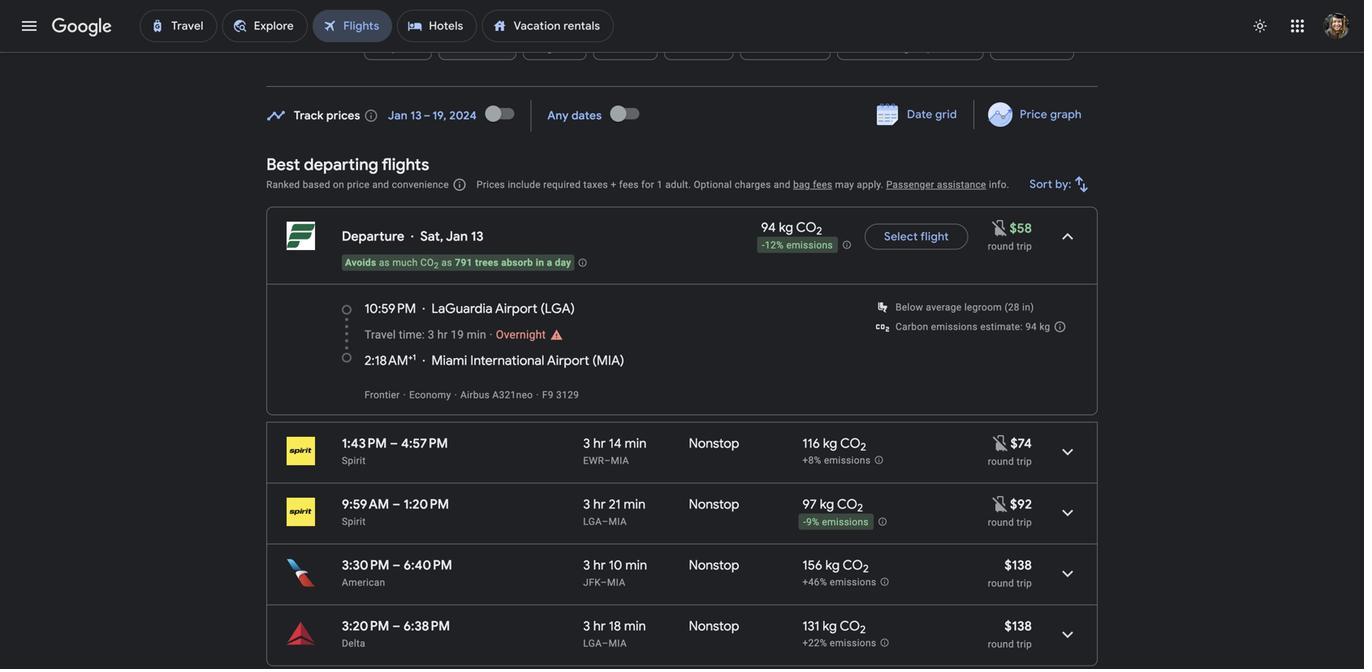 Task type: vqa. For each thing, say whether or not it's contained in the screenshot.
legroom
yes



Task type: describe. For each thing, give the bounding box(es) containing it.
2 for 131
[[860, 623, 866, 637]]

laguardia
[[432, 300, 493, 317]]

1 horizontal spatial (
[[592, 352, 597, 369]]

3 right "time:"
[[428, 328, 434, 341]]

2 for 116
[[861, 440, 866, 454]]

1 vertical spatial airport
[[547, 352, 589, 369]]

select flight
[[884, 229, 949, 244]]

ranked based on price and convenience
[[266, 179, 449, 190]]

times button
[[664, 28, 734, 67]]

hr for 3 hr 14 min
[[593, 435, 606, 452]]

f9
[[542, 389, 554, 401]]

19
[[451, 328, 464, 341]]

13
[[471, 228, 484, 245]]

bags
[[533, 40, 559, 54]]

learn more about tracked prices image
[[364, 108, 378, 123]]

date grid button
[[865, 100, 970, 129]]

mia for 14
[[611, 455, 629, 466]]

1:20 pm
[[404, 496, 449, 513]]

emissions down 94 kg co 2
[[786, 240, 833, 251]]

+22%
[[803, 638, 827, 649]]

2 for 94
[[816, 224, 822, 238]]

price graph
[[1020, 107, 1082, 122]]

airports
[[913, 40, 956, 54]]

co for 116
[[840, 435, 861, 452]]

any dates
[[548, 108, 602, 123]]

97 kg co 2
[[803, 496, 863, 515]]

kg for 97
[[820, 496, 834, 513]]

mia for 21
[[609, 516, 627, 527]]

$92
[[1010, 496, 1032, 513]]

co for 94
[[796, 219, 816, 236]]

charges
[[735, 179, 771, 190]]

nonstop for 3 hr 14 min
[[689, 435, 739, 452]]

min for 3 hr 21 min
[[624, 496, 646, 513]]

in)
[[1022, 302, 1034, 313]]

connecting
[[847, 40, 910, 54]]

spirit for 1:43 pm
[[342, 455, 366, 466]]

$138 round trip for 156
[[988, 557, 1032, 589]]

departing
[[304, 154, 378, 175]]

1 vertical spatial 94
[[1026, 321, 1037, 333]]

leaves john f. kennedy international airport at 3:30 pm on saturday, january 13 and arrives at miami international airport at 6:40 pm on saturday, january 13. element
[[342, 557, 452, 574]]

– inside 3 hr 10 min jfk – mia
[[601, 577, 607, 588]]

Departure time: 1:43 PM. text field
[[342, 435, 387, 452]]

4 trip from the top
[[1017, 578, 1032, 589]]

0 vertical spatial lga
[[545, 300, 571, 317]]

min for 3 hr 18 min
[[624, 618, 646, 635]]

hr for 3 hr 21 min
[[593, 496, 606, 513]]

absorb
[[501, 257, 533, 268]]

$138 for 131
[[1005, 618, 1032, 635]]

3 for 3 hr 10 min
[[583, 557, 590, 574]]

based
[[303, 179, 330, 190]]

best departing flights
[[266, 154, 429, 175]]

94 inside 94 kg co 2
[[761, 219, 776, 236]]

3:20 pm – 6:38 pm delta
[[342, 618, 450, 649]]

9%
[[806, 517, 819, 528]]

– inside 3 hr 14 min ewr – mia
[[604, 455, 611, 466]]

all filters button
[[266, 28, 358, 67]]

change appearance image
[[1241, 6, 1280, 45]]

hr left 19
[[437, 328, 448, 341]]

flight details. leaves laguardia airport at 3:20 pm on saturday, january 13 and arrives at miami international airport at 6:38 pm on saturday, january 13. image
[[1048, 615, 1087, 654]]

all filters
[[297, 40, 345, 54]]

2 and from the left
[[774, 179, 791, 190]]

2 for 156
[[863, 562, 869, 576]]

min for 3 hr 10 min
[[625, 557, 647, 574]]

sort by: button
[[1023, 165, 1098, 204]]

total duration 3 hr 21 min. element
[[583, 496, 689, 515]]

58 US dollars text field
[[1010, 220, 1032, 237]]

by:
[[1056, 177, 1072, 192]]

2 as from the left
[[441, 257, 452, 268]]

5 round from the top
[[988, 639, 1014, 650]]

3 for 3 hr 18 min
[[583, 618, 590, 635]]

10:59 pm
[[365, 300, 416, 317]]

2:18 am
[[365, 352, 408, 369]]

3 for 3 hr 14 min
[[583, 435, 590, 452]]

– inside 3 hr 18 min lga – mia
[[602, 638, 609, 649]]

round for $58
[[988, 241, 1014, 252]]

3 hr 14 min ewr – mia
[[583, 435, 647, 466]]

co inside avoids as much co 2 as 791 trees absorb in a day
[[420, 257, 434, 268]]

3 for 3 hr 21 min
[[583, 496, 590, 513]]

0 vertical spatial +
[[611, 179, 617, 190]]

– inside 1:43 pm – 4:57 pm spirit
[[390, 435, 398, 452]]

overnight
[[496, 328, 546, 341]]

1 horizontal spatial )
[[620, 352, 624, 369]]

+8% emissions
[[803, 455, 871, 466]]

assistance
[[937, 179, 986, 190]]

$58
[[1010, 220, 1032, 237]]

stops button
[[364, 28, 432, 67]]

required
[[543, 179, 581, 190]]

Departure time: 3:20 PM. text field
[[342, 618, 389, 635]]

1 fees from the left
[[619, 179, 639, 190]]

round for $92
[[988, 517, 1014, 528]]

carbon
[[896, 321, 928, 333]]

nonstop for 3 hr 18 min
[[689, 618, 739, 635]]

1:43 pm
[[342, 435, 387, 452]]

price for price graph
[[1020, 107, 1047, 122]]

carbon emissions estimate: 94 kilograms element
[[896, 321, 1050, 333]]

flight details. leaves newark liberty international airport at 1:43 pm on saturday, january 13 and arrives at miami international airport at 4:57 pm on saturday, january 13. image
[[1048, 432, 1087, 471]]

trip for $74
[[1017, 456, 1032, 467]]

791
[[455, 257, 472, 268]]

Arrival time: 6:40 PM. text field
[[404, 557, 452, 574]]

emissions for +46% emissions
[[830, 577, 876, 588]]

best
[[266, 154, 300, 175]]

total duration 3 hr 14 min. element
[[583, 435, 689, 454]]

+22% emissions
[[803, 638, 876, 649]]

0 vertical spatial 1
[[657, 179, 663, 190]]

nonstop for 3 hr 10 min
[[689, 557, 739, 574]]

travel
[[365, 328, 396, 341]]

legroom
[[964, 302, 1002, 313]]

total duration 3 hr 10 min. element
[[583, 557, 689, 576]]

sat, jan 13
[[420, 228, 484, 245]]

3 hr 18 min lga – mia
[[583, 618, 646, 649]]

a321neo
[[492, 389, 533, 401]]

4:57 pm
[[401, 435, 448, 452]]

6:40 pm
[[404, 557, 452, 574]]

hr for 3 hr 18 min
[[593, 618, 606, 635]]

flight
[[920, 229, 949, 244]]

best departing flights main content
[[266, 94, 1098, 669]]

1 as from the left
[[379, 257, 390, 268]]

passenger
[[886, 179, 934, 190]]

track
[[294, 108, 324, 123]]

for
[[641, 179, 654, 190]]

trip for $58
[[1017, 241, 1032, 252]]

14
[[609, 435, 622, 452]]

10
[[609, 557, 622, 574]]

flight details. leaves john f. kennedy international airport at 3:30 pm on saturday, january 13 and arrives at miami international airport at 6:40 pm on saturday, january 13. image
[[1048, 554, 1087, 593]]

emissions for +22% emissions
[[830, 638, 876, 649]]

duration
[[1000, 40, 1047, 54]]

kg for 131
[[823, 618, 837, 635]]

round trip for $92
[[988, 517, 1032, 528]]

leaves newark liberty international airport at 1:43 pm on saturday, january 13 and arrives at miami international airport at 4:57 pm on saturday, january 13. element
[[342, 435, 448, 452]]

sat,
[[420, 228, 444, 245]]

flight details. leaves laguardia airport at 9:59 am on saturday, january 13 and arrives at miami international airport at 1:20 pm on saturday, january 13. image
[[1048, 493, 1087, 532]]

97
[[803, 496, 817, 513]]

138 US dollars text field
[[1005, 618, 1032, 635]]

lga for 3 hr 21 min
[[583, 516, 602, 527]]

filters
[[313, 40, 345, 54]]

prices include required taxes + fees for 1 adult. optional charges and bag fees may apply. passenger assistance
[[477, 179, 986, 190]]

+46%
[[803, 577, 827, 588]]

this price for this flight doesn't include overhead bin access. if you need a carry-on bag, use the bags filter to update prices. image for $58
[[990, 218, 1010, 238]]

1 and from the left
[[372, 179, 389, 190]]

prices
[[326, 108, 360, 123]]

-9% emissions
[[803, 517, 869, 528]]

flights
[[382, 154, 429, 175]]

0 vertical spatial airport
[[495, 300, 537, 317]]

156 kg co 2
[[803, 557, 869, 576]]

find the best price region
[[266, 94, 1098, 142]]

international
[[470, 352, 544, 369]]

emissions
[[750, 40, 803, 54]]

Departure time: 10:59 PM. text field
[[365, 300, 416, 317]]

optional
[[694, 179, 732, 190]]

main menu image
[[19, 16, 39, 36]]

ewr
[[583, 455, 604, 466]]

+8%
[[803, 455, 821, 466]]



Task type: locate. For each thing, give the bounding box(es) containing it.
lga up overnight
[[545, 300, 571, 317]]

co right much
[[420, 257, 434, 268]]

co inside 131 kg co 2
[[840, 618, 860, 635]]

kg right 131
[[823, 618, 837, 635]]

round down 74 us dollars text field
[[988, 456, 1014, 467]]

kg for 94
[[779, 219, 793, 236]]

round
[[988, 241, 1014, 252], [988, 456, 1014, 467], [988, 517, 1014, 528], [988, 578, 1014, 589], [988, 639, 1014, 650]]

lga for 3 hr 18 min
[[583, 638, 602, 649]]

0 horizontal spatial fees
[[619, 179, 639, 190]]

0 horizontal spatial )
[[571, 300, 575, 317]]

– left 6:38 pm at the bottom left of the page
[[392, 618, 400, 635]]

Arrival time: 6:38 PM. text field
[[404, 618, 450, 635]]

airport up 3129
[[547, 352, 589, 369]]

2 $138 round trip from the top
[[988, 618, 1032, 650]]

trip down $138 text box
[[1017, 639, 1032, 650]]

emissions for +8% emissions
[[824, 455, 871, 466]]

nonstop for 3 hr 21 min
[[689, 496, 739, 513]]

nonstop
[[689, 435, 739, 452], [689, 496, 739, 513], [689, 557, 739, 574], [689, 618, 739, 635]]

none search field containing all filters
[[266, 0, 1098, 87]]

0 horizontal spatial +
[[408, 352, 413, 363]]

– right 3:30 pm
[[393, 557, 401, 574]]

3 inside 3 hr 10 min jfk – mia
[[583, 557, 590, 574]]

co up "+8% emissions"
[[840, 435, 861, 452]]

on
[[333, 179, 344, 190]]

- down "97" in the bottom right of the page
[[803, 517, 806, 528]]

price left graph
[[1020, 107, 1047, 122]]

avoids as much co 2 as 791 trees absorb in a day
[[345, 257, 571, 270]]

co inside 94 kg co 2
[[796, 219, 816, 236]]

1
[[657, 179, 663, 190], [413, 352, 416, 363]]

2 up -12% emissions
[[816, 224, 822, 238]]

as left 791
[[441, 257, 452, 268]]

3:20 pm
[[342, 618, 389, 635]]

min right 10 on the bottom left of page
[[625, 557, 647, 574]]

travel time: 3 hr 19 min
[[365, 328, 486, 341]]

co inside 156 kg co 2
[[843, 557, 863, 574]]

2 vertical spatial this price for this flight doesn't include overhead bin access. if you need a carry-on bag, use the bags filter to update prices. image
[[991, 494, 1010, 514]]

kg for 116
[[823, 435, 837, 452]]

airlines
[[448, 40, 489, 54]]

(28
[[1005, 302, 1020, 313]]

co inside the 116 kg co 2
[[840, 435, 861, 452]]

airbus
[[460, 389, 490, 401]]

estimate:
[[980, 321, 1023, 333]]

None search field
[[266, 0, 1098, 87]]

round trip for $74
[[988, 456, 1032, 467]]

1 vertical spatial spirit
[[342, 516, 366, 527]]

min right 21
[[624, 496, 646, 513]]

nonstop flight. element for 3 hr 14 min
[[689, 435, 739, 454]]

hr inside 3 hr 18 min lga – mia
[[593, 618, 606, 635]]

2 spirit from the top
[[342, 516, 366, 527]]

price right the bags popup button at left top
[[603, 40, 630, 54]]

co for 97
[[837, 496, 857, 513]]

2 fees from the left
[[813, 179, 832, 190]]

kg inside the 116 kg co 2
[[823, 435, 837, 452]]

1 horizontal spatial airport
[[547, 352, 589, 369]]

leaves laguardia airport at 3:20 pm on saturday, january 13 and arrives at miami international airport at 6:38 pm on saturday, january 13. element
[[342, 618, 450, 635]]

emissions down 97 kg co 2
[[822, 517, 869, 528]]

1 vertical spatial price
[[1020, 107, 1047, 122]]

select
[[884, 229, 918, 244]]

hr inside 3 hr 14 min ewr – mia
[[593, 435, 606, 452]]

1 horizontal spatial -
[[803, 517, 806, 528]]

94 down in)
[[1026, 321, 1037, 333]]

131 kg co 2
[[803, 618, 866, 637]]

1 right for
[[657, 179, 663, 190]]

1 vertical spatial round trip
[[988, 456, 1032, 467]]

this price for this flight doesn't include overhead bin access. if you need a carry-on bag, use the bags filter to update prices. image right flight
[[990, 218, 1010, 238]]

fees right bag
[[813, 179, 832, 190]]

kg up "+8% emissions"
[[823, 435, 837, 452]]

trip down 74 us dollars text field
[[1017, 456, 1032, 467]]

co up +22% emissions
[[840, 618, 860, 635]]

frontier
[[365, 389, 400, 401]]

kg inside 131 kg co 2
[[823, 618, 837, 635]]

– right 1:43 pm
[[390, 435, 398, 452]]

mia for 18
[[609, 638, 627, 649]]

min inside 3 hr 18 min lga – mia
[[624, 618, 646, 635]]

$138 round trip up $138 text box
[[988, 557, 1032, 589]]

2 trip from the top
[[1017, 456, 1032, 467]]

– left arrival time: 1:20 pm. text box
[[392, 496, 400, 513]]

dates
[[572, 108, 602, 123]]

kg inside 156 kg co 2
[[826, 557, 840, 574]]

2 round trip from the top
[[988, 456, 1032, 467]]

1 trip from the top
[[1017, 241, 1032, 252]]

economy
[[409, 389, 451, 401]]

co up -9% emissions
[[837, 496, 857, 513]]

– inside "3 hr 21 min lga – mia"
[[602, 516, 609, 527]]

0 vertical spatial 94
[[761, 219, 776, 236]]

3 inside "3 hr 21 min lga – mia"
[[583, 496, 590, 513]]

spirit inside 9:59 am – 1:20 pm spirit
[[342, 516, 366, 527]]

lga down total duration 3 hr 18 min. element
[[583, 638, 602, 649]]

3129
[[556, 389, 579, 401]]

hr left 14
[[593, 435, 606, 452]]

138 US dollars text field
[[1005, 557, 1032, 574]]

stops
[[374, 40, 404, 54]]

+ down "time:"
[[408, 352, 413, 363]]

lga inside 3 hr 18 min lga – mia
[[583, 638, 602, 649]]

3 inside 3 hr 14 min ewr – mia
[[583, 435, 590, 452]]

3 trip from the top
[[1017, 517, 1032, 528]]

4 nonstop from the top
[[689, 618, 739, 635]]

1 vertical spatial )
[[620, 352, 624, 369]]

this price for this flight doesn't include overhead bin access. if you need a carry-on bag, use the bags filter to update prices. image up $138 text field
[[991, 494, 1010, 514]]

leaves laguardia airport at 9:59 am on saturday, january 13 and arrives at miami international airport at 1:20 pm on saturday, january 13. element
[[342, 496, 449, 513]]

1 horizontal spatial 94
[[1026, 321, 1037, 333]]

– inside 9:59 am – 1:20 pm spirit
[[392, 496, 400, 513]]

round trip for $58
[[988, 241, 1032, 252]]

– inside 3:30 pm – 6:40 pm american
[[393, 557, 401, 574]]

1 down "time:"
[[413, 352, 416, 363]]

-12% emissions
[[762, 240, 833, 251]]

price for price
[[603, 40, 630, 54]]

a
[[547, 257, 552, 268]]

delta
[[342, 638, 365, 649]]

2 up "+8% emissions"
[[861, 440, 866, 454]]

emissions
[[786, 240, 833, 251], [931, 321, 978, 333], [824, 455, 871, 466], [822, 517, 869, 528], [830, 577, 876, 588], [830, 638, 876, 649]]

0 horizontal spatial (
[[541, 300, 545, 317]]

kg right "97" in the bottom right of the page
[[820, 496, 834, 513]]

$74
[[1011, 435, 1032, 452]]

kg inside 97 kg co 2
[[820, 496, 834, 513]]

round trip down $92
[[988, 517, 1032, 528]]

round down $138 text box
[[988, 639, 1014, 650]]

1:43 pm – 4:57 pm spirit
[[342, 435, 448, 466]]

round down 58 us dollars 'text field'
[[988, 241, 1014, 252]]

min inside 3 hr 14 min ewr – mia
[[625, 435, 647, 452]]

spirit for 9:59 am
[[342, 516, 366, 527]]

2 inside 97 kg co 2
[[857, 501, 863, 515]]

this price for this flight doesn't include overhead bin access. if you need a carry-on bag, use the bags filter to update prices. image up $92
[[991, 433, 1011, 453]]

hr left 21
[[593, 496, 606, 513]]

1 horizontal spatial +
[[611, 179, 617, 190]]

$138 left flight details. leaves laguardia airport at 3:20 pm on saturday, january 13 and arrives at miami international airport at 6:38 pm on saturday, january 13. image
[[1005, 618, 1032, 635]]

emissions down 131 kg co 2
[[830, 638, 876, 649]]

2 up +22% emissions
[[860, 623, 866, 637]]

1 vertical spatial jan
[[446, 228, 468, 245]]

0 horizontal spatial -
[[762, 240, 765, 251]]

prices
[[477, 179, 505, 190]]

co inside 97 kg co 2
[[837, 496, 857, 513]]

airbus a321neo
[[460, 389, 533, 401]]

price inside button
[[1020, 107, 1047, 122]]

-
[[762, 240, 765, 251], [803, 517, 806, 528]]

1 horizontal spatial 1
[[657, 179, 663, 190]]

hr inside "3 hr 21 min lga – mia"
[[593, 496, 606, 513]]

2 inside the 116 kg co 2
[[861, 440, 866, 454]]

spirit inside 1:43 pm – 4:57 pm spirit
[[342, 455, 366, 466]]

+ inside 2:18 am + 1
[[408, 352, 413, 363]]

hr left 10 on the bottom left of page
[[593, 557, 606, 574]]

round for $74
[[988, 456, 1014, 467]]

apply.
[[857, 179, 884, 190]]

jan inside find the best price region
[[388, 108, 408, 123]]

0 horizontal spatial 1
[[413, 352, 416, 363]]

0 vertical spatial price
[[603, 40, 630, 54]]

92 US dollars text field
[[1010, 496, 1032, 513]]

spirit
[[342, 455, 366, 466], [342, 516, 366, 527]]

116
[[803, 435, 820, 452]]

round trip down 74 us dollars text field
[[988, 456, 1032, 467]]

all
[[297, 40, 311, 54]]

emissions down the 116 kg co 2
[[824, 455, 871, 466]]

1 spirit from the top
[[342, 455, 366, 466]]

emissions down below average legroom (28 in) at the top
[[931, 321, 978, 333]]

may
[[835, 179, 854, 190]]

Arrival time: 4:57 PM. text field
[[401, 435, 448, 452]]

0 horizontal spatial airport
[[495, 300, 537, 317]]

1 inside 2:18 am + 1
[[413, 352, 416, 363]]

0 vertical spatial )
[[571, 300, 575, 317]]

2 up -9% emissions
[[857, 501, 863, 515]]

times
[[674, 40, 706, 54]]

total duration 3 hr 18 min. element
[[583, 618, 689, 637]]

trip down $138 text field
[[1017, 578, 1032, 589]]

Departure time: 3:30 PM. text field
[[342, 557, 389, 574]]

1 round trip from the top
[[988, 241, 1032, 252]]

round down $92
[[988, 517, 1014, 528]]

and right price
[[372, 179, 389, 190]]

mia for 10
[[607, 577, 626, 588]]

74 US dollars text field
[[1011, 435, 1032, 452]]

– down total duration 3 hr 21 min. element at the bottom
[[602, 516, 609, 527]]

$138 round trip for 131
[[988, 618, 1032, 650]]

departure
[[342, 228, 405, 245]]

2 $138 from the top
[[1005, 618, 1032, 635]]

3 hr 10 min jfk – mia
[[583, 557, 647, 588]]

4 nonstop flight. element from the top
[[689, 618, 739, 637]]

1 horizontal spatial price
[[1020, 107, 1047, 122]]

round down $138 text field
[[988, 578, 1014, 589]]

0 vertical spatial -
[[762, 240, 765, 251]]

round trip down 58 us dollars 'text field'
[[988, 241, 1032, 252]]

below average legroom (28 in)
[[896, 302, 1034, 313]]

1 vertical spatial $138
[[1005, 618, 1032, 635]]

lga
[[545, 300, 571, 317], [583, 516, 602, 527], [583, 638, 602, 649]]

Arrival time: 2:18 AM on  Sunday, January 14. text field
[[365, 352, 416, 369]]

sort
[[1030, 177, 1053, 192]]

0 horizontal spatial jan
[[388, 108, 408, 123]]

3 round trip from the top
[[988, 517, 1032, 528]]

fees
[[619, 179, 639, 190], [813, 179, 832, 190]]

2 vertical spatial round trip
[[988, 517, 1032, 528]]

3 left "18"
[[583, 618, 590, 635]]

trip
[[1017, 241, 1032, 252], [1017, 456, 1032, 467], [1017, 517, 1032, 528], [1017, 578, 1032, 589], [1017, 639, 1032, 650]]

price inside popup button
[[603, 40, 630, 54]]

2 for 97
[[857, 501, 863, 515]]

min inside 3 hr 10 min jfk – mia
[[625, 557, 647, 574]]

min inside "3 hr 21 min lga – mia"
[[624, 496, 646, 513]]

this price for this flight doesn't include overhead bin access. if you need a carry-on bag, use the bags filter to update prices. image for $92
[[991, 494, 1010, 514]]

1 vertical spatial $138 round trip
[[988, 618, 1032, 650]]

3 round from the top
[[988, 517, 1014, 528]]

fees left for
[[619, 179, 639, 190]]

co up "+46% emissions"
[[843, 557, 863, 574]]

4 round from the top
[[988, 578, 1014, 589]]

mia inside 3 hr 18 min lga – mia
[[609, 638, 627, 649]]

min right 14
[[625, 435, 647, 452]]

1 horizontal spatial jan
[[446, 228, 468, 245]]

lga inside "3 hr 21 min lga – mia"
[[583, 516, 602, 527]]

0 vertical spatial spirit
[[342, 455, 366, 466]]

learn more about ranking image
[[452, 177, 467, 192]]

– down total duration 3 hr 10 min. element
[[601, 577, 607, 588]]

94 up 12%
[[761, 219, 776, 236]]

as left much
[[379, 257, 390, 268]]

2 up "+46% emissions"
[[863, 562, 869, 576]]

mia inside "3 hr 21 min lga – mia"
[[609, 516, 627, 527]]

–
[[390, 435, 398, 452], [604, 455, 611, 466], [392, 496, 400, 513], [602, 516, 609, 527], [393, 557, 401, 574], [601, 577, 607, 588], [392, 618, 400, 635], [602, 638, 609, 649]]

trip down $92
[[1017, 517, 1032, 528]]

5 trip from the top
[[1017, 639, 1032, 650]]

any
[[548, 108, 569, 123]]

jan left the 13
[[446, 228, 468, 245]]

0 vertical spatial (
[[541, 300, 545, 317]]

3 inside 3 hr 18 min lga – mia
[[583, 618, 590, 635]]

nonstop flight. element
[[689, 435, 739, 454], [689, 496, 739, 515], [689, 557, 739, 576], [689, 618, 739, 637]]

$138 for 156
[[1005, 557, 1032, 574]]

2 vertical spatial lga
[[583, 638, 602, 649]]

kg up -12% emissions
[[779, 219, 793, 236]]

1 vertical spatial (
[[592, 352, 597, 369]]

$138 round trip
[[988, 557, 1032, 589], [988, 618, 1032, 650]]

2:18 am + 1
[[365, 352, 416, 369]]

and left bag
[[774, 179, 791, 190]]

include
[[508, 179, 541, 190]]

0 horizontal spatial and
[[372, 179, 389, 190]]

1 vertical spatial +
[[408, 352, 413, 363]]

– down 14
[[604, 455, 611, 466]]

1 horizontal spatial and
[[774, 179, 791, 190]]

2 inside 156 kg co 2
[[863, 562, 869, 576]]

3 up jfk
[[583, 557, 590, 574]]

hr left "18"
[[593, 618, 606, 635]]

miami international airport ( mia )
[[432, 352, 624, 369]]

co for 156
[[843, 557, 863, 574]]

kg for 156
[[826, 557, 840, 574]]

3 nonstop flight. element from the top
[[689, 557, 739, 576]]

- for 97
[[803, 517, 806, 528]]

lga down total duration 3 hr 21 min. element at the bottom
[[583, 516, 602, 527]]

date
[[907, 107, 933, 122]]

2 inside 131 kg co 2
[[860, 623, 866, 637]]

21
[[609, 496, 621, 513]]

Arrival time: 1:20 PM. text field
[[404, 496, 449, 513]]

nonstop flight. element for 3 hr 10 min
[[689, 557, 739, 576]]

convenience
[[392, 179, 449, 190]]

jan right the learn more about tracked prices image
[[388, 108, 408, 123]]

nonstop flight. element for 3 hr 18 min
[[689, 618, 739, 637]]

mia inside 3 hr 14 min ewr – mia
[[611, 455, 629, 466]]

– down total duration 3 hr 18 min. element
[[602, 638, 609, 649]]

co for 131
[[840, 618, 860, 635]]

trip down $58
[[1017, 241, 1032, 252]]

- for 94
[[762, 240, 765, 251]]

0 vertical spatial $138 round trip
[[988, 557, 1032, 589]]

$138 round trip left flight details. leaves laguardia airport at 3:20 pm on saturday, january 13 and arrives at miami international airport at 6:38 pm on saturday, january 13. image
[[988, 618, 1032, 650]]

1 $138 from the top
[[1005, 557, 1032, 574]]

131
[[803, 618, 820, 635]]

min for 3 hr 14 min
[[625, 435, 647, 452]]

0 vertical spatial jan
[[388, 108, 408, 123]]

– inside 3:20 pm – 6:38 pm delta
[[392, 618, 400, 635]]

kg right estimate:
[[1040, 321, 1050, 333]]

0 horizontal spatial 94
[[761, 219, 776, 236]]

2 inside avoids as much co 2 as 791 trees absorb in a day
[[434, 261, 439, 270]]

this price for this flight doesn't include overhead bin access. if you need a carry-on bag, use the bags filter to update prices. image for $74
[[991, 433, 1011, 453]]

this price for this flight doesn't include overhead bin access. if you need a carry-on bag, use the bags filter to update prices. image
[[990, 218, 1010, 238], [991, 433, 1011, 453], [991, 494, 1010, 514]]

0 vertical spatial $138
[[1005, 557, 1032, 574]]

kg inside 94 kg co 2
[[779, 219, 793, 236]]

mia inside 3 hr 10 min jfk – mia
[[607, 577, 626, 588]]

trip for $92
[[1017, 517, 1032, 528]]

swap origin and destination. image
[[515, 0, 534, 15]]

 image
[[490, 328, 493, 341]]

1 vertical spatial 1
[[413, 352, 416, 363]]

airport up overnight
[[495, 300, 537, 317]]

3 up ewr
[[583, 435, 590, 452]]

bag fees button
[[793, 179, 832, 190]]

much
[[392, 257, 418, 268]]

kg up "+46% emissions"
[[826, 557, 840, 574]]

jfk
[[583, 577, 601, 588]]

- down 94 kg co 2
[[762, 240, 765, 251]]

2 left 791
[[434, 261, 439, 270]]

 image
[[454, 389, 457, 401]]

graph
[[1050, 107, 1082, 122]]

emissions button
[[740, 28, 831, 67]]

1 vertical spatial -
[[803, 517, 806, 528]]

2 nonstop flight. element from the top
[[689, 496, 739, 515]]

Departure time: 9:59 AM. text field
[[342, 496, 389, 513]]

0 vertical spatial this price for this flight doesn't include overhead bin access. if you need a carry-on bag, use the bags filter to update prices. image
[[990, 218, 1010, 238]]

emissions for carbon emissions estimate: 94 kg
[[931, 321, 978, 333]]

2 round from the top
[[988, 456, 1014, 467]]

1 nonstop from the top
[[689, 435, 739, 452]]

spirit down 9:59 am text box
[[342, 516, 366, 527]]

12%
[[765, 240, 784, 251]]

emissions down 156 kg co 2
[[830, 577, 876, 588]]

spirit down departure time: 1:43 pm. text box in the bottom left of the page
[[342, 455, 366, 466]]

f9 3129
[[542, 389, 579, 401]]

nonstop flight. element for 3 hr 21 min
[[689, 496, 739, 515]]

3:30 pm – 6:40 pm american
[[342, 557, 452, 588]]

3 left 21
[[583, 496, 590, 513]]

2 inside 94 kg co 2
[[816, 224, 822, 238]]

1 vertical spatial this price for this flight doesn't include overhead bin access. if you need a carry-on bag, use the bags filter to update prices. image
[[991, 433, 1011, 453]]

1 vertical spatial lga
[[583, 516, 602, 527]]

hr inside 3 hr 10 min jfk – mia
[[593, 557, 606, 574]]

min right 19
[[467, 328, 486, 341]]

hr for 3 hr 10 min
[[593, 557, 606, 574]]

0 horizontal spatial price
[[603, 40, 630, 54]]

date grid
[[907, 107, 957, 122]]

0 vertical spatial round trip
[[988, 241, 1032, 252]]

$138
[[1005, 557, 1032, 574], [1005, 618, 1032, 635]]

0 horizontal spatial as
[[379, 257, 390, 268]]

co up -12% emissions
[[796, 219, 816, 236]]

94 kg co 2
[[761, 219, 822, 238]]

156
[[803, 557, 822, 574]]

1 round from the top
[[988, 241, 1014, 252]]

3 nonstop from the top
[[689, 557, 739, 574]]

+ right taxes
[[611, 179, 617, 190]]

1 $138 round trip from the top
[[988, 557, 1032, 589]]

1 nonstop flight. element from the top
[[689, 435, 739, 454]]

mia
[[597, 352, 620, 369], [611, 455, 629, 466], [609, 516, 627, 527], [607, 577, 626, 588], [609, 638, 627, 649]]

1 horizontal spatial as
[[441, 257, 452, 268]]

min right "18"
[[624, 618, 646, 635]]

avoids as much co2 as 791 trees absorb in a day. learn more about this calculation. image
[[578, 258, 588, 268]]

grid
[[935, 107, 957, 122]]

track prices
[[294, 108, 360, 123]]

connecting airports button
[[837, 28, 984, 67]]

below
[[896, 302, 923, 313]]

airport
[[495, 300, 537, 317], [547, 352, 589, 369]]

1 horizontal spatial fees
[[813, 179, 832, 190]]

2 nonstop from the top
[[689, 496, 739, 513]]

adult.
[[665, 179, 691, 190]]

price
[[347, 179, 370, 190]]

$138 left flight details. leaves john f. kennedy international airport at 3:30 pm on saturday, january 13 and arrives at miami international airport at 6:40 pm on saturday, january 13. icon
[[1005, 557, 1032, 574]]



